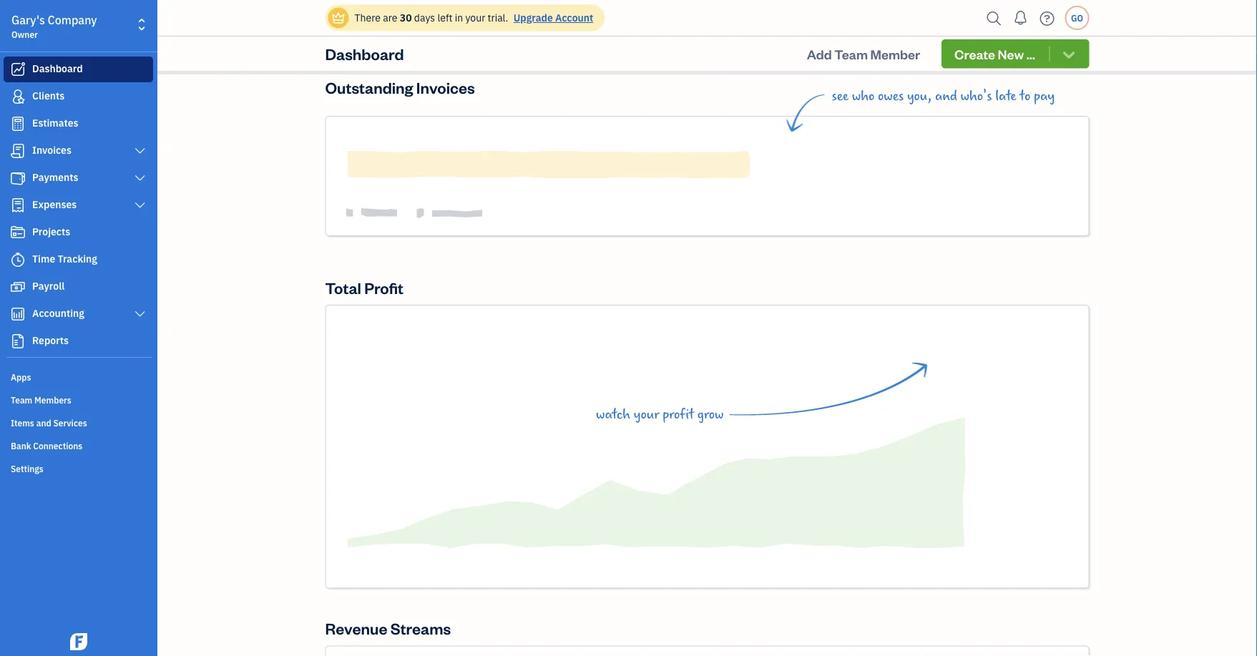 Task type: describe. For each thing, give the bounding box(es) containing it.
team inside main element
[[11, 394, 32, 406]]

item
[[425, 29, 454, 45]]

settings
[[11, 463, 44, 475]]

pay
[[1034, 88, 1055, 104]]

total profit
[[325, 277, 404, 298]]

who's
[[961, 88, 992, 104]]

time tracking
[[32, 252, 97, 266]]

add team member button
[[794, 40, 934, 68]]

create for create new …
[[955, 45, 996, 62]]

an for add
[[407, 29, 422, 45]]

team inside button
[[835, 45, 868, 62]]

accounting
[[32, 307, 84, 320]]

clients
[[32, 89, 65, 102]]

estimate image
[[9, 117, 26, 131]]

create an invoice
[[911, 29, 1016, 45]]

add a client
[[670, 29, 742, 45]]

add team member
[[807, 45, 921, 62]]

client image
[[9, 89, 26, 104]]

accounting link
[[4, 301, 153, 327]]

there
[[355, 11, 381, 24]]

late
[[996, 88, 1017, 104]]

chart image
[[9, 307, 26, 321]]

money image
[[9, 280, 26, 294]]

services
[[53, 417, 87, 429]]

timer image
[[9, 253, 26, 267]]

add for add an item or service
[[380, 29, 404, 45]]

payments link
[[4, 165, 153, 191]]

invoice
[[972, 29, 1016, 45]]

create new … button
[[942, 39, 1090, 68]]

outstanding
[[325, 77, 413, 97]]

clients link
[[4, 84, 153, 110]]

chevrondown image
[[1061, 47, 1078, 61]]

30
[[400, 11, 412, 24]]

are
[[383, 11, 398, 24]]

projects
[[32, 225, 70, 238]]

estimates
[[32, 116, 78, 130]]

payment image
[[9, 171, 26, 185]]

payroll
[[32, 279, 65, 293]]

connections
[[33, 440, 83, 452]]

main element
[[0, 0, 193, 656]]

add an item or service
[[380, 29, 517, 45]]

client
[[707, 29, 742, 45]]

…
[[1027, 45, 1036, 62]]

in
[[455, 11, 463, 24]]

notifications image
[[1010, 4, 1032, 32]]

project image
[[9, 225, 26, 240]]

projects link
[[4, 220, 153, 245]]

new
[[998, 45, 1024, 62]]

items
[[11, 417, 34, 429]]

to
[[1020, 88, 1031, 104]]

streams
[[391, 618, 451, 639]]

apps link
[[4, 366, 153, 387]]

team members
[[11, 394, 71, 406]]

and inside items and services link
[[36, 417, 51, 429]]

owner
[[11, 29, 38, 40]]

add for add team member
[[807, 45, 832, 62]]

gary's
[[11, 13, 45, 28]]

tracking
[[58, 252, 97, 266]]

bank connections
[[11, 440, 83, 452]]

revenue
[[325, 618, 387, 639]]

0 vertical spatial and
[[935, 88, 958, 104]]

create an invoice link
[[853, 22, 1075, 52]]

expense image
[[9, 198, 26, 213]]

invoices link
[[4, 138, 153, 164]]

expenses
[[32, 198, 77, 211]]



Task type: locate. For each thing, give the bounding box(es) containing it.
estimates link
[[4, 111, 153, 137]]

invoices down add an item or service link
[[416, 77, 475, 97]]

1 chevron large down image from the top
[[134, 145, 147, 157]]

service
[[472, 29, 517, 45]]

add up see
[[807, 45, 832, 62]]

invoices inside "link"
[[32, 144, 72, 157]]

and
[[935, 88, 958, 104], [36, 417, 51, 429]]

chevron large down image for expenses
[[134, 200, 147, 211]]

and right items
[[36, 417, 51, 429]]

add a client link
[[595, 22, 817, 52]]

1 horizontal spatial add
[[670, 29, 694, 45]]

bank
[[11, 440, 31, 452]]

days
[[414, 11, 435, 24]]

see who owes you, and who's late to pay
[[832, 88, 1055, 104]]

team
[[835, 45, 868, 62], [11, 394, 32, 406]]

1 vertical spatial invoices
[[32, 144, 72, 157]]

company
[[48, 13, 97, 28]]

you,
[[907, 88, 932, 104]]

0 horizontal spatial invoices
[[32, 144, 72, 157]]

time tracking link
[[4, 247, 153, 273]]

0 horizontal spatial create
[[911, 29, 951, 45]]

apps
[[11, 371, 31, 383]]

trial.
[[488, 11, 508, 24]]

create
[[911, 29, 951, 45], [955, 45, 996, 62]]

1 an from the left
[[407, 29, 422, 45]]

invoices
[[416, 77, 475, 97], [32, 144, 72, 157]]

team down apps
[[11, 394, 32, 406]]

freshbooks image
[[67, 633, 90, 651]]

upgrade
[[514, 11, 553, 24]]

0 horizontal spatial and
[[36, 417, 51, 429]]

go button
[[1065, 6, 1090, 30]]

reports link
[[4, 329, 153, 354]]

add inside button
[[807, 45, 832, 62]]

1 vertical spatial your
[[634, 407, 660, 422]]

grow
[[698, 407, 724, 422]]

go to help image
[[1036, 8, 1059, 29]]

time
[[32, 252, 55, 266]]

add an item or service link
[[337, 22, 559, 52]]

chevron large down image for invoices
[[134, 145, 147, 157]]

gary's company owner
[[11, 13, 97, 40]]

crown image
[[331, 10, 346, 25]]

a
[[697, 29, 704, 45]]

total
[[325, 277, 361, 298]]

1 horizontal spatial dashboard
[[325, 43, 404, 64]]

upgrade account link
[[511, 11, 594, 24]]

items and services
[[11, 417, 87, 429]]

0 vertical spatial your
[[466, 11, 485, 24]]

2 horizontal spatial add
[[807, 45, 832, 62]]

0 horizontal spatial team
[[11, 394, 32, 406]]

member
[[871, 45, 921, 62]]

payments
[[32, 171, 78, 184]]

watch
[[596, 407, 631, 422]]

0 vertical spatial invoices
[[416, 77, 475, 97]]

report image
[[9, 334, 26, 349]]

outstanding invoices
[[325, 77, 475, 97]]

dashboard
[[325, 43, 404, 64], [32, 62, 83, 75]]

owes
[[878, 88, 904, 104]]

an for create
[[954, 29, 969, 45]]

1 vertical spatial and
[[36, 417, 51, 429]]

invoice image
[[9, 144, 26, 158]]

1 horizontal spatial an
[[954, 29, 969, 45]]

chevron large down image up payments link
[[134, 145, 147, 157]]

0 horizontal spatial an
[[407, 29, 422, 45]]

dashboard inside main element
[[32, 62, 83, 75]]

go
[[1071, 12, 1084, 24]]

3 chevron large down image from the top
[[134, 200, 147, 211]]

search image
[[983, 8, 1006, 29]]

chevron large down image
[[134, 308, 147, 320]]

invoices up payments
[[32, 144, 72, 157]]

0 vertical spatial team
[[835, 45, 868, 62]]

items and services link
[[4, 412, 153, 433]]

1 horizontal spatial your
[[634, 407, 660, 422]]

1 vertical spatial team
[[11, 394, 32, 406]]

revenue streams
[[325, 618, 451, 639]]

or
[[457, 29, 469, 45]]

who
[[852, 88, 875, 104]]

and right you,
[[935, 88, 958, 104]]

create up you,
[[911, 29, 951, 45]]

payroll link
[[4, 274, 153, 300]]

1 vertical spatial chevron large down image
[[134, 172, 147, 184]]

1 horizontal spatial create
[[955, 45, 996, 62]]

2 vertical spatial chevron large down image
[[134, 200, 147, 211]]

bank connections link
[[4, 434, 153, 456]]

chevron large down image down the 'invoices' "link"
[[134, 172, 147, 184]]

see
[[832, 88, 849, 104]]

0 vertical spatial chevron large down image
[[134, 145, 147, 157]]

1 horizontal spatial and
[[935, 88, 958, 104]]

chevron large down image for payments
[[134, 172, 147, 184]]

expenses link
[[4, 193, 153, 218]]

dashboard up clients
[[32, 62, 83, 75]]

1 horizontal spatial team
[[835, 45, 868, 62]]

your right in
[[466, 11, 485, 24]]

profit
[[663, 407, 694, 422]]

create new …
[[955, 45, 1036, 62]]

chevron large down image inside the 'invoices' "link"
[[134, 145, 147, 157]]

dashboard up outstanding
[[325, 43, 404, 64]]

add for add a client
[[670, 29, 694, 45]]

0 horizontal spatial dashboard
[[32, 62, 83, 75]]

team members link
[[4, 389, 153, 410]]

2 an from the left
[[954, 29, 969, 45]]

0 horizontal spatial your
[[466, 11, 485, 24]]

members
[[34, 394, 71, 406]]

your left profit
[[634, 407, 660, 422]]

2 chevron large down image from the top
[[134, 172, 147, 184]]

watch your profit grow
[[596, 407, 724, 422]]

add
[[380, 29, 404, 45], [670, 29, 694, 45], [807, 45, 832, 62]]

reports
[[32, 334, 69, 347]]

0 horizontal spatial add
[[380, 29, 404, 45]]

your
[[466, 11, 485, 24], [634, 407, 660, 422]]

add down are
[[380, 29, 404, 45]]

chevron large down image up the "projects" "link"
[[134, 200, 147, 211]]

dashboard image
[[9, 62, 26, 77]]

create left new
[[955, 45, 996, 62]]

an left invoice
[[954, 29, 969, 45]]

an down 30
[[407, 29, 422, 45]]

account
[[555, 11, 594, 24]]

add left a
[[670, 29, 694, 45]]

chevron large down image
[[134, 145, 147, 157], [134, 172, 147, 184], [134, 200, 147, 211]]

an
[[407, 29, 422, 45], [954, 29, 969, 45]]

settings link
[[4, 457, 153, 479]]

team up see
[[835, 45, 868, 62]]

profit
[[364, 277, 404, 298]]

there are 30 days left in your trial. upgrade account
[[355, 11, 594, 24]]

create inside dropdown button
[[955, 45, 996, 62]]

1 horizontal spatial invoices
[[416, 77, 475, 97]]

dashboard link
[[4, 57, 153, 82]]

chevron large down image inside payments link
[[134, 172, 147, 184]]

create for create an invoice
[[911, 29, 951, 45]]

left
[[438, 11, 453, 24]]



Task type: vqa. For each thing, say whether or not it's contained in the screenshot.
'Profit'
yes



